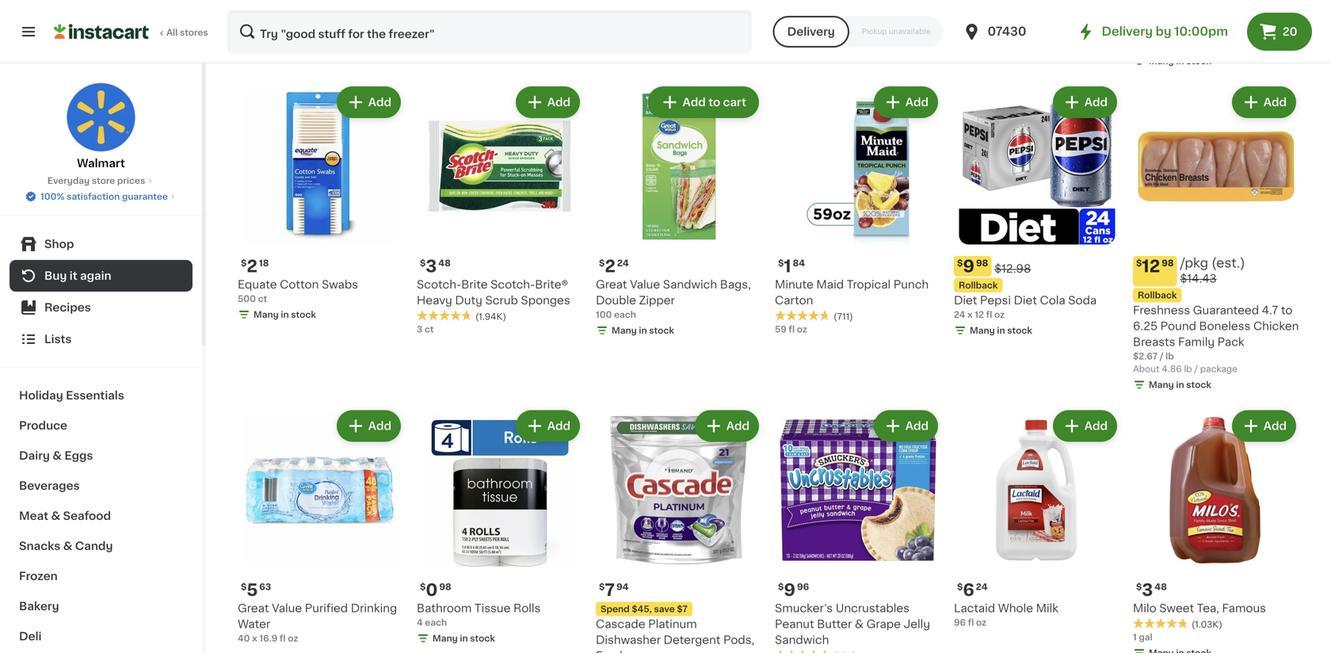 Task type: vqa. For each thing, say whether or not it's contained in the screenshot.


Task type: describe. For each thing, give the bounding box(es) containing it.
snacks & candy
[[19, 541, 113, 552]]

$12.98 per package (estimated) original price: $14.43 element
[[1134, 256, 1300, 286]]

add for milo sweet tea, famous
[[1264, 420, 1287, 432]]

product group containing 1
[[775, 83, 942, 336]]

pods,
[[724, 634, 755, 646]]

value for water
[[272, 603, 302, 614]]

(1.03k)
[[1192, 620, 1223, 629]]

12 inside diet pepsi diet cola soda 24 x 12 fl oz
[[975, 310, 985, 319]]

18
[[259, 259, 269, 268]]

beverages
[[19, 480, 80, 492]]

minute
[[775, 279, 814, 290]]

$ 2 24
[[599, 258, 629, 275]]

100
[[596, 310, 612, 319]]

$ for scotch-brite scotch-brite® heavy duty scrub sponges
[[420, 259, 426, 268]]

48 for brite
[[439, 259, 451, 268]]

$ 3 48 for milo
[[1137, 582, 1168, 598]]

milo
[[1134, 603, 1157, 614]]

boneless
[[1200, 321, 1251, 332]]

many in stock down (626)
[[254, 41, 316, 49]]

stock for 100 each
[[649, 326, 675, 335]]

zipper
[[639, 295, 675, 306]]

oz inside great value purified drinking water 40 x 16.9 fl oz
[[288, 634, 298, 643]]

$ 9 96
[[778, 582, 810, 598]]

98 inside the $ 0 98
[[439, 583, 452, 591]]

98 for 9
[[977, 259, 989, 268]]

96 inside $ 9 96
[[797, 583, 810, 591]]

0 vertical spatial 12
[[238, 25, 247, 34]]

delivery for delivery by 10:00pm
[[1102, 26, 1153, 37]]

10
[[1134, 41, 1144, 49]]

$ inside $ 12 98 /pkg (est.) $14.43
[[1137, 259, 1143, 268]]

many in stock down 4.86
[[1149, 380, 1212, 389]]

double
[[596, 295, 637, 306]]

9 for $ 9 96
[[784, 582, 796, 598]]

48 for sweet
[[1155, 583, 1168, 591]]

add button for diet pepsi diet cola soda
[[1055, 88, 1116, 116]]

add button for scotch-brite scotch-brite® heavy duty scrub sponges
[[517, 88, 579, 116]]

pepsi
[[981, 295, 1012, 306]]

3 for milo
[[1143, 582, 1154, 598]]

add for equate cotton swabs
[[368, 97, 392, 108]]

l
[[781, 25, 787, 34]]

meat & seafood
[[19, 511, 111, 522]]

many in stock for 24 x 12 fl oz
[[970, 326, 1033, 335]]

500
[[238, 294, 256, 303]]

many in stock for 4 each
[[433, 634, 495, 643]]

stock for 500 ct
[[291, 310, 316, 319]]

drinking
[[351, 603, 397, 614]]

2 for great value sandwich bags, double zipper
[[605, 258, 616, 275]]

& for dairy
[[53, 450, 62, 461]]

bathroom tissue rolls 4 each
[[417, 603, 541, 627]]

1 inside product group
[[784, 258, 792, 275]]

many for 100 each
[[612, 326, 637, 335]]

many for 4 each
[[433, 634, 458, 643]]

sandwich inside smucker's uncrustables peanut butter & grape jelly sandwich
[[775, 634, 830, 646]]

shop
[[44, 239, 74, 250]]

uncrustables
[[836, 603, 910, 614]]

stock for 4 each
[[470, 634, 495, 643]]

everyday store prices
[[47, 176, 145, 185]]

sweet
[[1160, 603, 1195, 614]]

scrub
[[486, 295, 518, 306]]

$12.98
[[995, 263, 1032, 274]]

40 each
[[417, 26, 453, 35]]

$ 12 98 /pkg (est.) $14.43
[[1137, 257, 1246, 284]]

$2.67
[[1134, 352, 1158, 361]]

swabs
[[322, 279, 358, 290]]

1 for 1 gal
[[1134, 633, 1137, 642]]

rollback for 9
[[959, 281, 998, 290]]

40 each button
[[417, 0, 583, 56]]

dishwasher
[[596, 634, 661, 646]]

07430
[[988, 26, 1027, 37]]

guaranteed
[[1194, 305, 1260, 316]]

dairy & eggs
[[19, 450, 93, 461]]

many for 10 ct
[[1149, 57, 1175, 65]]

deli link
[[10, 622, 193, 652]]

/pkg
[[1181, 257, 1209, 269]]

instacart logo image
[[54, 22, 149, 41]]

(854)
[[834, 12, 858, 21]]

lists link
[[10, 323, 193, 355]]

recipes link
[[10, 292, 193, 323]]

fl inside lactaid whole milk 96 fl oz
[[968, 618, 975, 627]]

add for freshness guaranteed 4.7 to 6.25 pound boneless chicken breasts family pack
[[1264, 97, 1287, 108]]

7
[[605, 582, 615, 598]]

0 horizontal spatial lb
[[1166, 352, 1175, 361]]

tissue
[[475, 603, 511, 614]]

stock for 10 ct
[[1187, 57, 1212, 65]]

3 for scotch-
[[426, 258, 437, 275]]

1 for 1 l
[[775, 25, 779, 34]]

product group containing 0
[[417, 407, 583, 648]]

ct for 10 ct
[[1146, 41, 1155, 49]]

product group containing 12
[[1134, 83, 1300, 394]]

everyday store prices link
[[47, 174, 155, 187]]

water
[[238, 619, 270, 630]]

shop link
[[10, 228, 193, 260]]

gal
[[1139, 633, 1153, 642]]

great value sandwich bags, double zipper 100 each
[[596, 279, 751, 319]]

delivery button
[[773, 16, 850, 48]]

in for 4 each
[[460, 634, 468, 643]]

10:00pm
[[1175, 26, 1229, 37]]

(est.)
[[1212, 257, 1246, 269]]

delivery by 10:00pm link
[[1077, 22, 1229, 41]]

sandwich inside great value sandwich bags, double zipper 100 each
[[663, 279, 718, 290]]

meat
[[19, 511, 48, 522]]

bathroom
[[417, 603, 472, 614]]

fl inside diet pepsi diet cola soda 24 x 12 fl oz
[[987, 310, 993, 319]]

add to cart
[[683, 97, 747, 108]]

all
[[166, 28, 178, 37]]

$ 5 63
[[241, 582, 271, 598]]

stock for 24 x 12 fl oz
[[1008, 326, 1033, 335]]

cascade
[[596, 619, 646, 630]]

add button for milo sweet tea, famous
[[1234, 412, 1295, 440]]

12 oz
[[238, 25, 260, 34]]

in for 24 x 12 fl oz
[[998, 326, 1006, 335]]

1 diet from the left
[[954, 295, 978, 306]]

many down the 12 oz
[[254, 41, 279, 49]]

stock down (626)
[[291, 41, 316, 49]]

brite®
[[535, 279, 568, 290]]

0
[[426, 582, 438, 598]]

maid
[[817, 279, 844, 290]]

buy it again
[[44, 270, 111, 281]]

smucker's uncrustables peanut butter & grape jelly sandwich
[[775, 603, 931, 646]]

$ for milo sweet tea, famous
[[1137, 583, 1143, 591]]

product group containing 5
[[238, 407, 404, 645]]

cart
[[723, 97, 747, 108]]

59
[[775, 325, 787, 334]]

1 horizontal spatial /
[[1195, 365, 1199, 373]]

great for double
[[596, 279, 627, 290]]

$45,
[[632, 605, 652, 613]]

recipes
[[44, 302, 91, 313]]

milk
[[1037, 603, 1059, 614]]

heavy
[[417, 295, 452, 306]]

peanut
[[775, 619, 815, 630]]

rollback for 12
[[1138, 291, 1178, 300]]

96 inside lactaid whole milk 96 fl oz
[[954, 618, 966, 627]]

bakery
[[19, 601, 59, 612]]

$ inside $ 9 98 $12.98
[[958, 259, 963, 268]]

meat & seafood link
[[10, 501, 193, 531]]

everyday
[[47, 176, 90, 185]]

produce
[[19, 420, 67, 431]]

59 fl oz
[[775, 325, 808, 334]]

(1.94k)
[[476, 312, 507, 321]]



Task type: locate. For each thing, give the bounding box(es) containing it.
family
[[1179, 336, 1215, 347]]

98 inside $ 9 98 $12.98
[[977, 259, 989, 268]]

40 inside button
[[417, 26, 429, 35]]

0 horizontal spatial 98
[[439, 583, 452, 591]]

$ 3 48 up milo
[[1137, 582, 1168, 598]]

add for bathroom tissue rolls
[[548, 420, 571, 432]]

add button for smucker's uncrustables peanut butter & grape jelly sandwich
[[876, 412, 937, 440]]

grape
[[867, 619, 901, 630]]

96 down lactaid
[[954, 618, 966, 627]]

2 for equate cotton swabs
[[247, 258, 258, 275]]

1 scotch- from the left
[[417, 279, 462, 290]]

0 vertical spatial 9
[[963, 258, 975, 275]]

1 horizontal spatial diet
[[1014, 295, 1038, 306]]

24 inside $ 2 24
[[617, 259, 629, 268]]

$ left 84
[[778, 259, 784, 268]]

add for smucker's uncrustables peanut butter & grape jelly sandwich
[[906, 420, 929, 432]]

1 vertical spatial 12
[[1143, 258, 1161, 275]]

0 vertical spatial sandwich
[[663, 279, 718, 290]]

delivery by 10:00pm
[[1102, 26, 1229, 37]]

98 left $12.98
[[977, 259, 989, 268]]

1 vertical spatial to
[[1282, 305, 1293, 316]]

delivery up '10'
[[1102, 26, 1153, 37]]

many down 4.86
[[1149, 380, 1175, 389]]

great inside great value purified drinking water 40 x 16.9 fl oz
[[238, 603, 269, 614]]

minute maid tropical punch carton
[[775, 279, 929, 306]]

each inside great value sandwich bags, double zipper 100 each
[[614, 310, 636, 319]]

2 vertical spatial 3
[[1143, 582, 1154, 598]]

0 vertical spatial each
[[431, 26, 453, 35]]

1 horizontal spatial x
[[968, 310, 973, 319]]

1 horizontal spatial ct
[[425, 325, 434, 334]]

add for scotch-brite scotch-brite® heavy duty scrub sponges
[[548, 97, 571, 108]]

ct down equate
[[258, 294, 267, 303]]

& for meat
[[51, 511, 60, 522]]

98 right 0
[[439, 583, 452, 591]]

2 horizontal spatial 1
[[1134, 633, 1137, 642]]

16.9
[[260, 634, 278, 643]]

$ up freshness
[[1137, 259, 1143, 268]]

/
[[1160, 352, 1164, 361], [1195, 365, 1199, 373]]

12 down pepsi
[[975, 310, 985, 319]]

1 vertical spatial 40
[[238, 634, 250, 643]]

prices
[[117, 176, 145, 185]]

add button for cascade platinum dishwasher detergent pods, fresh
[[697, 412, 758, 440]]

(309)
[[1013, 28, 1037, 37]]

1 horizontal spatial to
[[1282, 305, 1293, 316]]

2 up double
[[605, 258, 616, 275]]

all stores
[[166, 28, 208, 37]]

24 up double
[[617, 259, 629, 268]]

1 horizontal spatial lb
[[1185, 365, 1193, 373]]

1 vertical spatial each
[[614, 310, 636, 319]]

many down 100
[[612, 326, 637, 335]]

many down pepsi
[[970, 326, 995, 335]]

1 horizontal spatial 96
[[954, 618, 966, 627]]

1 vertical spatial great
[[238, 603, 269, 614]]

oz inside diet pepsi diet cola soda 24 x 12 fl oz
[[995, 310, 1005, 319]]

1 horizontal spatial great
[[596, 279, 627, 290]]

to
[[709, 97, 721, 108], [1282, 305, 1293, 316]]

1 horizontal spatial 40
[[417, 26, 429, 35]]

ct inside equate cotton swabs 500 ct
[[258, 294, 267, 303]]

bags,
[[720, 279, 751, 290]]

oz down pepsi
[[995, 310, 1005, 319]]

24 inside $ 6 24
[[976, 583, 988, 591]]

3 up milo
[[1143, 582, 1154, 598]]

product group
[[238, 83, 404, 324], [417, 83, 583, 336], [596, 83, 763, 340], [775, 83, 942, 336], [954, 83, 1121, 340], [1134, 83, 1300, 394], [238, 407, 404, 645], [417, 407, 583, 648], [596, 407, 763, 653], [775, 407, 942, 653], [954, 407, 1121, 629], [1134, 407, 1300, 653]]

oz inside lactaid whole milk 96 fl oz
[[977, 618, 987, 627]]

$ 7 94
[[599, 582, 629, 598]]

stock down bathroom tissue rolls 4 each
[[470, 634, 495, 643]]

value inside great value purified drinking water 40 x 16.9 fl oz
[[272, 603, 302, 614]]

add button for lactaid whole milk
[[1055, 412, 1116, 440]]

value up zipper on the top
[[630, 279, 661, 290]]

40 inside great value purified drinking water 40 x 16.9 fl oz
[[238, 634, 250, 643]]

great for water
[[238, 603, 269, 614]]

in for 10 ct
[[1177, 57, 1185, 65]]

ct down the heavy
[[425, 325, 434, 334]]

1 horizontal spatial value
[[630, 279, 661, 290]]

0 vertical spatial to
[[709, 97, 721, 108]]

delivery inside delivery button
[[788, 26, 835, 37]]

scotch-
[[417, 279, 462, 290], [491, 279, 535, 290]]

0 horizontal spatial 1
[[775, 25, 779, 34]]

& left candy
[[63, 541, 72, 552]]

1 vertical spatial rollback
[[1138, 291, 1178, 300]]

0 horizontal spatial great
[[238, 603, 269, 614]]

1 horizontal spatial $ 3 48
[[1137, 582, 1168, 598]]

many for 500 ct
[[254, 310, 279, 319]]

07430 button
[[963, 10, 1058, 54]]

1 horizontal spatial 3
[[426, 258, 437, 275]]

0 vertical spatial x
[[968, 310, 973, 319]]

stock down diet pepsi diet cola soda 24 x 12 fl oz on the top right
[[1008, 326, 1033, 335]]

1 vertical spatial 9
[[784, 582, 796, 598]]

1 vertical spatial lb
[[1185, 365, 1193, 373]]

$ for great value sandwich bags, double zipper
[[599, 259, 605, 268]]

0 vertical spatial 24
[[617, 259, 629, 268]]

tea,
[[1198, 603, 1220, 614]]

24 inside diet pepsi diet cola soda 24 x 12 fl oz
[[954, 310, 966, 319]]

2 horizontal spatial 12
[[1143, 258, 1161, 275]]

0 vertical spatial great
[[596, 279, 627, 290]]

in for 100 each
[[639, 326, 647, 335]]

add button for freshness guaranteed 4.7 to 6.25 pound boneless chicken breasts family pack
[[1234, 88, 1295, 116]]

add to cart button
[[650, 88, 758, 116]]

many in stock for 10 ct
[[1149, 57, 1212, 65]]

diet pepsi diet cola soda 24 x 12 fl oz
[[954, 295, 1097, 319]]

scotch-brite scotch-brite® heavy duty scrub sponges
[[417, 279, 571, 306]]

1 left 84
[[784, 258, 792, 275]]

many down 10 ct
[[1149, 57, 1175, 65]]

great up double
[[596, 279, 627, 290]]

24 for 6
[[976, 583, 988, 591]]

1 horizontal spatial 2
[[605, 258, 616, 275]]

add for lactaid whole milk
[[1085, 420, 1108, 432]]

diet left pepsi
[[954, 295, 978, 306]]

$ left $12.98
[[958, 259, 963, 268]]

84
[[793, 259, 805, 268]]

soda
[[1069, 295, 1097, 306]]

0 horizontal spatial ct
[[258, 294, 267, 303]]

x for great
[[252, 634, 257, 643]]

3 down the heavy
[[417, 325, 423, 334]]

duty
[[455, 295, 483, 306]]

each
[[431, 26, 453, 35], [614, 310, 636, 319], [425, 618, 447, 627]]

48
[[439, 259, 451, 268], [1155, 583, 1168, 591]]

$ up double
[[599, 259, 605, 268]]

rollback up freshness
[[1138, 291, 1178, 300]]

0 horizontal spatial sandwich
[[663, 279, 718, 290]]

$ 9 98 $12.98
[[958, 258, 1032, 275]]

$ up milo
[[1137, 583, 1143, 591]]

delivery for delivery
[[788, 26, 835, 37]]

10 ct
[[1134, 41, 1155, 49]]

1 horizontal spatial 9
[[963, 258, 975, 275]]

(711)
[[834, 312, 853, 321]]

4
[[417, 618, 423, 627]]

$ inside $ 9 96
[[778, 583, 784, 591]]

scotch- up the heavy
[[417, 279, 462, 290]]

many down bathroom
[[433, 634, 458, 643]]

/ left the package at the right bottom
[[1195, 365, 1199, 373]]

snacks
[[19, 541, 60, 552]]

0 vertical spatial /
[[1160, 352, 1164, 361]]

$7
[[677, 605, 688, 613]]

dairy
[[19, 450, 50, 461]]

again
[[80, 270, 111, 281]]

1 horizontal spatial sandwich
[[775, 634, 830, 646]]

x for diet
[[968, 310, 973, 319]]

12 right stores
[[238, 25, 247, 34]]

1 horizontal spatial delivery
[[1102, 26, 1153, 37]]

service type group
[[773, 16, 944, 48]]

1 vertical spatial 1
[[784, 258, 792, 275]]

$ for lactaid whole milk
[[958, 583, 963, 591]]

add for great value purified drinking water
[[368, 420, 392, 432]]

0 horizontal spatial diet
[[954, 295, 978, 306]]

rollback up pepsi
[[959, 281, 998, 290]]

great inside great value sandwich bags, double zipper 100 each
[[596, 279, 627, 290]]

1 vertical spatial $ 3 48
[[1137, 582, 1168, 598]]

1 horizontal spatial 12
[[975, 310, 985, 319]]

1 left the "gal"
[[1134, 633, 1137, 642]]

0 vertical spatial 96
[[797, 583, 810, 591]]

0 vertical spatial lb
[[1166, 352, 1175, 361]]

fl inside great value purified drinking water 40 x 16.9 fl oz
[[280, 634, 286, 643]]

equate
[[238, 279, 277, 290]]

to inside freshness guaranteed 4.7 to 6.25 pound boneless chicken breasts family pack $2.67 / lb about 4.86 lb / package
[[1282, 305, 1293, 316]]

stock down the package at the right bottom
[[1187, 380, 1212, 389]]

24 for 2
[[617, 259, 629, 268]]

& left 'eggs'
[[53, 450, 62, 461]]

0 vertical spatial 40
[[417, 26, 429, 35]]

1 vertical spatial 96
[[954, 618, 966, 627]]

lb
[[1166, 352, 1175, 361], [1185, 365, 1193, 373]]

oz right stores
[[249, 25, 260, 34]]

ct for 3 ct
[[425, 325, 434, 334]]

0 vertical spatial 1
[[775, 25, 779, 34]]

delivery right l
[[788, 26, 835, 37]]

$ left 94
[[599, 583, 605, 591]]

fl down pepsi
[[987, 310, 993, 319]]

package
[[1201, 365, 1238, 373]]

12
[[238, 25, 247, 34], [1143, 258, 1161, 275], [975, 310, 985, 319]]

product group containing 7
[[596, 407, 763, 653]]

$ for great value purified drinking water
[[241, 583, 247, 591]]

5
[[247, 582, 258, 598]]

fresh
[[596, 650, 627, 653]]

detergent
[[664, 634, 721, 646]]

buy
[[44, 270, 67, 281]]

1 vertical spatial /
[[1195, 365, 1199, 373]]

walmart logo image
[[66, 82, 136, 152]]

save
[[654, 605, 675, 613]]

96
[[797, 583, 810, 591], [954, 618, 966, 627]]

sandwich
[[663, 279, 718, 290], [775, 634, 830, 646]]

& right meat
[[51, 511, 60, 522]]

ct right '10'
[[1146, 41, 1155, 49]]

/ down breasts
[[1160, 352, 1164, 361]]

0 vertical spatial $ 3 48
[[420, 258, 451, 275]]

2 vertical spatial 1
[[1134, 633, 1137, 642]]

fl down lactaid
[[968, 618, 975, 627]]

to right 4.7 at the right top of page
[[1282, 305, 1293, 316]]

many in stock down bathroom tissue rolls 4 each
[[433, 634, 495, 643]]

2 vertical spatial ct
[[425, 325, 434, 334]]

frozen
[[19, 571, 58, 582]]

$ for equate cotton swabs
[[241, 259, 247, 268]]

pack
[[1218, 336, 1245, 347]]

48 up the heavy
[[439, 259, 451, 268]]

2 vertical spatial 24
[[976, 583, 988, 591]]

1 2 from the left
[[247, 258, 258, 275]]

each inside bathroom tissue rolls 4 each
[[425, 618, 447, 627]]

rolls
[[514, 603, 541, 614]]

0 horizontal spatial 9
[[784, 582, 796, 598]]

2 left 18
[[247, 258, 258, 275]]

1 vertical spatial value
[[272, 603, 302, 614]]

1 l
[[775, 25, 787, 34]]

0 horizontal spatial 12
[[238, 25, 247, 34]]

(626)
[[296, 12, 320, 21]]

1 horizontal spatial 1
[[784, 258, 792, 275]]

sandwich down peanut
[[775, 634, 830, 646]]

2 horizontal spatial 24
[[976, 583, 988, 591]]

add for minute maid tropical punch carton
[[906, 97, 929, 108]]

0 horizontal spatial /
[[1160, 352, 1164, 361]]

0 horizontal spatial 24
[[617, 259, 629, 268]]

$ 3 48 up the heavy
[[420, 258, 451, 275]]

stores
[[180, 28, 208, 37]]

& down uncrustables
[[855, 619, 864, 630]]

1 horizontal spatial scotch-
[[491, 279, 535, 290]]

$9.98 original price: $12.98 element
[[954, 256, 1121, 277]]

2 horizontal spatial 98
[[1162, 259, 1174, 268]]

guarantee
[[122, 192, 168, 201]]

0 horizontal spatial 3
[[417, 325, 423, 334]]

snacks & candy link
[[10, 531, 193, 561]]

$ 3 48
[[420, 258, 451, 275], [1137, 582, 1168, 598]]

x inside diet pepsi diet cola soda 24 x 12 fl oz
[[968, 310, 973, 319]]

& inside smucker's uncrustables peanut butter & grape jelly sandwich
[[855, 619, 864, 630]]

24 right 6
[[976, 583, 988, 591]]

(5.52k)
[[1192, 28, 1225, 37]]

oz right 16.9
[[288, 634, 298, 643]]

$ left the 63
[[241, 583, 247, 591]]

1 horizontal spatial rollback
[[1138, 291, 1178, 300]]

0 horizontal spatial rollback
[[959, 281, 998, 290]]

by
[[1156, 26, 1172, 37]]

great up water
[[238, 603, 269, 614]]

many in stock down zipper on the top
[[612, 326, 675, 335]]

$ inside $ 6 24
[[958, 583, 963, 591]]

many in stock for 100 each
[[612, 326, 675, 335]]

0 horizontal spatial value
[[272, 603, 302, 614]]

stock down equate cotton swabs 500 ct
[[291, 310, 316, 319]]

$ inside the "$ 5 63"
[[241, 583, 247, 591]]

many in stock
[[254, 41, 316, 49], [1149, 57, 1212, 65], [254, 310, 316, 319], [612, 326, 675, 335], [970, 326, 1033, 335], [1149, 380, 1212, 389], [433, 634, 495, 643]]

9 for $ 9 98 $12.98
[[963, 258, 975, 275]]

1 vertical spatial sandwich
[[775, 634, 830, 646]]

lists
[[44, 334, 72, 345]]

add for diet pepsi diet cola soda
[[1085, 97, 1108, 108]]

2 horizontal spatial ct
[[1146, 41, 1155, 49]]

add button
[[338, 88, 400, 116], [517, 88, 579, 116], [876, 88, 937, 116], [1055, 88, 1116, 116], [1234, 88, 1295, 116], [338, 412, 400, 440], [517, 412, 579, 440], [697, 412, 758, 440], [876, 412, 937, 440], [1055, 412, 1116, 440], [1234, 412, 1295, 440]]

2 horizontal spatial 3
[[1143, 582, 1154, 598]]

98 for 12
[[1162, 259, 1174, 268]]

1 vertical spatial 3
[[417, 325, 423, 334]]

many in stock down equate cotton swabs 500 ct
[[254, 310, 316, 319]]

1 horizontal spatial 98
[[977, 259, 989, 268]]

100% satisfaction guarantee button
[[25, 187, 177, 203]]

48 up sweet
[[1155, 583, 1168, 591]]

1 vertical spatial 48
[[1155, 583, 1168, 591]]

$ for smucker's uncrustables peanut butter & grape jelly sandwich
[[778, 583, 784, 591]]

to left cart
[[709, 97, 721, 108]]

0 vertical spatial 48
[[439, 259, 451, 268]]

$ inside $ 2 24
[[599, 259, 605, 268]]

0 horizontal spatial 48
[[439, 259, 451, 268]]

scotch- up the scrub
[[491, 279, 535, 290]]

1 left l
[[775, 25, 779, 34]]

fl right 16.9
[[280, 634, 286, 643]]

98 inside $ 12 98 /pkg (est.) $14.43
[[1162, 259, 1174, 268]]

many in stock down pepsi
[[970, 326, 1033, 335]]

oz down lactaid
[[977, 618, 987, 627]]

0 horizontal spatial delivery
[[788, 26, 835, 37]]

$ for minute maid tropical punch carton
[[778, 259, 784, 268]]

& for snacks
[[63, 541, 72, 552]]

seafood
[[63, 511, 111, 522]]

many down 500
[[254, 310, 279, 319]]

1 vertical spatial x
[[252, 634, 257, 643]]

0 horizontal spatial scotch-
[[417, 279, 462, 290]]

add button for minute maid tropical punch carton
[[876, 88, 937, 116]]

9 left $12.98
[[963, 258, 975, 275]]

$ 6 24
[[958, 582, 988, 598]]

sandwich up zipper on the top
[[663, 279, 718, 290]]

$ 3 48 for scotch-
[[420, 258, 451, 275]]

$ inside $ 7 94
[[599, 583, 605, 591]]

0 horizontal spatial 2
[[247, 258, 258, 275]]

many in stock down delivery by 10:00pm
[[1149, 57, 1212, 65]]

smucker's
[[775, 603, 833, 614]]

x inside great value purified drinking water 40 x 16.9 fl oz
[[252, 634, 257, 643]]

24 down $ 9 98 $12.98
[[954, 310, 966, 319]]

1 vertical spatial 24
[[954, 310, 966, 319]]

many in stock for 500 ct
[[254, 310, 316, 319]]

about
[[1134, 365, 1160, 373]]

$ 1 84
[[778, 258, 805, 275]]

3 up the heavy
[[426, 258, 437, 275]]

1 horizontal spatial 24
[[954, 310, 966, 319]]

98 left /pkg
[[1162, 259, 1174, 268]]

$ inside the $ 0 98
[[420, 583, 426, 591]]

$ left 18
[[241, 259, 247, 268]]

value for double
[[630, 279, 661, 290]]

★★★★★
[[238, 10, 293, 21], [238, 10, 293, 21], [775, 10, 831, 21], [775, 10, 831, 21], [954, 26, 1010, 37], [954, 26, 1010, 37], [1134, 26, 1189, 37], [1134, 26, 1189, 37], [417, 310, 472, 321], [417, 310, 472, 321], [775, 310, 831, 321], [775, 310, 831, 321], [1134, 618, 1189, 629], [1134, 618, 1189, 629]]

add button for great value purified drinking water
[[338, 412, 400, 440]]

0 horizontal spatial x
[[252, 634, 257, 643]]

add button for equate cotton swabs
[[338, 88, 400, 116]]

in for 500 ct
[[281, 310, 289, 319]]

2 vertical spatial 12
[[975, 310, 985, 319]]

oz
[[249, 25, 260, 34], [995, 310, 1005, 319], [797, 325, 808, 334], [977, 618, 987, 627], [288, 634, 298, 643]]

lb right 4.86
[[1185, 365, 1193, 373]]

many for 24 x 12 fl oz
[[970, 326, 995, 335]]

12 inside $ 12 98 /pkg (est.) $14.43
[[1143, 258, 1161, 275]]

delivery inside delivery by 10:00pm link
[[1102, 26, 1153, 37]]

lb up 4.86
[[1166, 352, 1175, 361]]

0 vertical spatial ct
[[1146, 41, 1155, 49]]

walmart link
[[66, 82, 136, 171]]

product group containing 6
[[954, 407, 1121, 629]]

produce link
[[10, 411, 193, 441]]

x
[[968, 310, 973, 319], [252, 634, 257, 643]]

2 scotch- from the left
[[491, 279, 535, 290]]

2 2 from the left
[[605, 258, 616, 275]]

oz right 59
[[797, 325, 808, 334]]

diet left cola
[[1014, 295, 1038, 306]]

x down $ 9 98 $12.98
[[968, 310, 973, 319]]

12 left /pkg
[[1143, 258, 1161, 275]]

None search field
[[227, 10, 753, 54]]

add for cascade platinum dishwasher detergent pods, fresh
[[727, 420, 750, 432]]

0 horizontal spatial $ 3 48
[[420, 258, 451, 275]]

$ up the smucker's
[[778, 583, 784, 591]]

0 vertical spatial 3
[[426, 258, 437, 275]]

20
[[1283, 26, 1298, 37]]

$14.43
[[1181, 273, 1217, 284]]

$ up lactaid
[[958, 583, 963, 591]]

candy
[[75, 541, 113, 552]]

0 horizontal spatial 96
[[797, 583, 810, 591]]

fl
[[987, 310, 993, 319], [789, 325, 795, 334], [968, 618, 975, 627], [280, 634, 286, 643]]

spend
[[601, 605, 630, 613]]

$ 0 98
[[420, 582, 452, 598]]

96 up the smucker's
[[797, 583, 810, 591]]

$ inside $ 1 84
[[778, 259, 784, 268]]

lactaid whole milk 96 fl oz
[[954, 603, 1059, 627]]

2 vertical spatial each
[[425, 618, 447, 627]]

butter
[[817, 619, 852, 630]]

$ up bathroom
[[420, 583, 426, 591]]

Search field
[[228, 11, 751, 52]]

x left 16.9
[[252, 634, 257, 643]]

0 horizontal spatial 40
[[238, 634, 250, 643]]

value up 16.9
[[272, 603, 302, 614]]

2 diet from the left
[[1014, 295, 1038, 306]]

6
[[963, 582, 975, 598]]

to inside button
[[709, 97, 721, 108]]

$ up the heavy
[[420, 259, 426, 268]]

1 horizontal spatial 48
[[1155, 583, 1168, 591]]

$ inside $ 2 18
[[241, 259, 247, 268]]

0 horizontal spatial to
[[709, 97, 721, 108]]

fl right 59
[[789, 325, 795, 334]]

0 vertical spatial value
[[630, 279, 661, 290]]

$ for spend $45, save $7
[[599, 583, 605, 591]]

add button for bathroom tissue rolls
[[517, 412, 579, 440]]

9 up the smucker's
[[784, 582, 796, 598]]

each inside button
[[431, 26, 453, 35]]

$ for bathroom tissue rolls
[[420, 583, 426, 591]]

63
[[259, 583, 271, 591]]

punch
[[894, 279, 929, 290]]

stock down 10:00pm
[[1187, 57, 1212, 65]]

stock down zipper on the top
[[649, 326, 675, 335]]

brite
[[462, 279, 488, 290]]

1 vertical spatial ct
[[258, 294, 267, 303]]

value inside great value sandwich bags, double zipper 100 each
[[630, 279, 661, 290]]

0 vertical spatial rollback
[[959, 281, 998, 290]]



